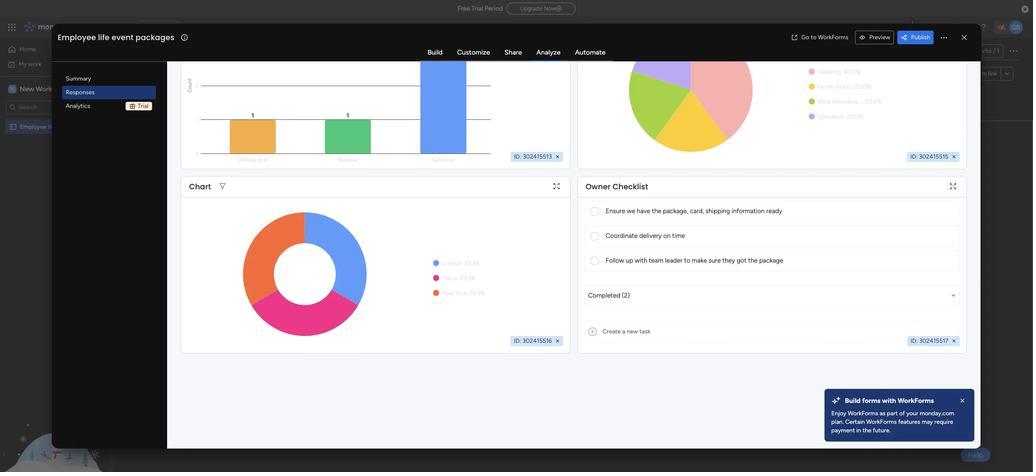 Task type: describe. For each thing, give the bounding box(es) containing it.
: down 40.0%
[[852, 83, 853, 90]]

workforms inside button
[[818, 33, 849, 41]]

employee inside list box
[[20, 123, 46, 130]]

require
[[935, 418, 954, 426]]

sure
[[709, 257, 721, 265]]

certain
[[846, 418, 865, 426]]

build for build form
[[557, 224, 572, 232]]

copy form link button
[[943, 67, 1001, 81]]

employee for employee lifecycle packages field
[[132, 45, 181, 59]]

dapulse close image
[[1022, 5, 1029, 14]]

owner
[[586, 181, 611, 192]]

remove image for id: 302415513
[[554, 153, 561, 160]]

family illness : 20.0%
[[817, 83, 871, 90]]

monday
[[38, 22, 67, 32]]

greg robinson image
[[1010, 20, 1023, 34]]

time
[[672, 232, 685, 240]]

have
[[637, 207, 651, 215]]

future.
[[873, 427, 891, 434]]

trial inside menu menu
[[138, 102, 149, 109]]

invite members image
[[921, 23, 930, 32]]

grievance
[[817, 113, 844, 120]]

invite
[[977, 47, 992, 55]]

employee lifecycle packages inside field
[[132, 45, 276, 59]]

302415516
[[523, 337, 552, 344]]

ready
[[767, 207, 783, 215]]

build for build forms with workforms
[[845, 397, 861, 405]]

workspace image
[[8, 84, 17, 94]]

: down tokyo : 33.3%
[[467, 289, 468, 297]]

see plans
[[149, 23, 175, 31]]

follow
[[606, 257, 624, 265]]

Employee life event packages field
[[56, 32, 180, 43]]

v2 fullscreen image
[[950, 183, 956, 190]]

up
[[626, 257, 633, 265]]

analyze link
[[530, 45, 568, 60]]

id: 302415513 element
[[511, 152, 563, 162]]

invite / 1 button
[[961, 44, 1004, 58]]

with for forms
[[883, 397, 897, 405]]

help image
[[980, 23, 988, 32]]

shipping
[[706, 207, 730, 215]]

more actions image
[[940, 33, 949, 42]]

to inside button
[[811, 33, 817, 41]]

1 horizontal spatial by
[[544, 191, 556, 206]]

id: for id: 302415513
[[514, 153, 521, 160]]

packages inside employee lifecycle packages field
[[226, 45, 276, 59]]

publish button
[[898, 30, 934, 44]]

new workspace
[[20, 85, 70, 93]]

analyze
[[537, 48, 561, 56]]

1 horizontal spatial form
[[628, 191, 652, 206]]

public board image
[[9, 123, 17, 131]]

new for new york : 33.3%
[[442, 289, 454, 297]]

build form
[[557, 224, 589, 232]]

leader
[[665, 257, 683, 265]]

id: 302415517 element
[[908, 336, 960, 346]]

link
[[989, 70, 998, 77]]

id: 302415516 element
[[511, 336, 563, 346]]

go to workforms
[[802, 33, 849, 41]]

checklist
[[613, 181, 648, 192]]

302415513
[[523, 153, 552, 160]]

0 vertical spatial your
[[603, 191, 625, 206]]

monday.com
[[920, 410, 955, 417]]

with for up
[[635, 257, 647, 265]]

40.0%
[[844, 68, 861, 75]]

delivery
[[640, 232, 662, 240]]

automate
[[575, 48, 606, 56]]

chart
[[189, 181, 211, 192]]

follow up with team leader to make sure they got the package
[[606, 257, 784, 265]]

plans
[[161, 23, 175, 31]]

main content containing chart
[[167, 0, 981, 467]]

20.0% for work anniversary : 20.0%
[[865, 98, 882, 105]]

v2 fullscreen image
[[554, 183, 560, 190]]

customize
[[457, 48, 490, 56]]

free
[[458, 5, 470, 12]]

preview button
[[856, 30, 895, 44]]

tab list containing build
[[420, 44, 613, 61]]

responses
[[66, 88, 95, 96]]

tokyo : 33.3%
[[442, 274, 475, 282]]

packages inside employee lifecycle packages list box
[[72, 123, 97, 130]]

inbox image
[[903, 23, 911, 32]]

invite / 1
[[977, 47, 1000, 55]]

tokyo
[[442, 274, 457, 282]]

event
[[112, 32, 134, 42]]

family
[[817, 83, 834, 90]]

1
[[997, 47, 1000, 55]]

information
[[732, 207, 765, 215]]

of
[[900, 410, 905, 417]]

summary
[[66, 75, 91, 82]]

)
[[628, 292, 630, 299]]

: down london : 33.3%
[[457, 274, 459, 282]]

upgrade now
[[521, 5, 556, 12]]

see plans button
[[138, 21, 179, 34]]

lottie animation image
[[0, 386, 109, 472]]

n
[[10, 85, 15, 92]]

go to workforms button
[[788, 30, 852, 44]]

packages inside employee life event packages field
[[136, 32, 175, 42]]

got
[[737, 257, 747, 265]]

on
[[664, 232, 671, 240]]

your inside enjoy workforms as part of your monday.com plan. certain workforms features may require payment in the future.
[[907, 410, 919, 417]]

publish
[[912, 33, 931, 41]]

completed ( 2 )
[[588, 292, 630, 299]]

work
[[817, 98, 831, 105]]

2
[[624, 292, 628, 299]]

anniversary
[[832, 98, 863, 105]]

york
[[455, 289, 467, 297]]

employee for employee life event packages field
[[58, 32, 96, 42]]

new for new workspace
[[20, 85, 34, 93]]

id: 302415517
[[911, 337, 949, 344]]

2 vertical spatial 20.0%
[[847, 113, 864, 120]]

build form button
[[550, 220, 595, 237]]

build link
[[421, 45, 450, 60]]

package
[[759, 257, 784, 265]]



Task type: vqa. For each thing, say whether or not it's contained in the screenshot.


Task type: locate. For each thing, give the bounding box(es) containing it.
0 vertical spatial with
[[635, 257, 647, 265]]

33.3% for tokyo : 33.3%
[[460, 274, 475, 282]]

1 vertical spatial employee lifecycle packages
[[20, 123, 97, 130]]

0 vertical spatial by
[[200, 70, 207, 78]]

help
[[968, 451, 984, 459]]

lifecycle inside field
[[183, 45, 224, 59]]

0 vertical spatial employee lifecycle packages
[[132, 45, 276, 59]]

0 horizontal spatial build
[[428, 48, 443, 56]]

id: for id: 302415515
[[911, 153, 918, 160]]

id: left 302415513
[[514, 153, 521, 160]]

share
[[505, 48, 522, 56]]

let's
[[494, 191, 515, 206]]

employee lifecycle packages up powered by
[[132, 45, 276, 59]]

your up ensure
[[603, 191, 625, 206]]

to
[[811, 33, 817, 41], [684, 257, 690, 265]]

0 horizontal spatial by
[[200, 70, 207, 78]]

: down the family illness : 20.0% in the top right of the page
[[862, 98, 864, 105]]

search everything image
[[961, 23, 970, 32]]

let's start by building your form
[[494, 191, 652, 206]]

team
[[649, 257, 664, 265]]

plan.
[[832, 418, 844, 426]]

workforms right 'go'
[[818, 33, 849, 41]]

1 vertical spatial to
[[684, 257, 690, 265]]

may
[[922, 418, 933, 426]]

/
[[994, 47, 996, 55]]

0 vertical spatial work
[[69, 22, 84, 32]]

1 horizontal spatial lifecycle
[[183, 45, 224, 59]]

work for my
[[28, 60, 41, 68]]

form for copy form link
[[975, 70, 987, 77]]

with right up
[[635, 257, 647, 265]]

form
[[975, 70, 987, 77], [628, 191, 652, 206], [574, 224, 589, 232]]

london
[[442, 260, 462, 267]]

the
[[652, 207, 662, 215], [748, 257, 758, 265], [863, 427, 872, 434]]

payment
[[832, 427, 855, 434]]

2 horizontal spatial build
[[845, 397, 861, 405]]

2 vertical spatial packages
[[72, 123, 97, 130]]

coordinate delivery on time
[[606, 232, 685, 240]]

help button
[[961, 448, 991, 462]]

with
[[635, 257, 647, 265], [883, 397, 897, 405]]

Search in workspace field
[[18, 102, 71, 112]]

as
[[880, 410, 886, 417]]

0 horizontal spatial lifecycle
[[48, 123, 70, 130]]

with inside alert
[[883, 397, 897, 405]]

they
[[723, 257, 735, 265]]

2 vertical spatial employee
[[20, 123, 46, 130]]

2 vertical spatial build
[[845, 397, 861, 405]]

33.3% right york
[[470, 289, 485, 297]]

2 horizontal spatial form
[[975, 70, 987, 77]]

id: 302415515 element
[[907, 152, 960, 162]]

with up part
[[883, 397, 897, 405]]

build
[[428, 48, 443, 56], [557, 224, 572, 232], [845, 397, 861, 405]]

id: left the 302415517
[[911, 337, 918, 344]]

33.3% up new york : 33.3%
[[460, 274, 475, 282]]

lifecycle inside list box
[[48, 123, 70, 130]]

lifecycle down search in workspace field
[[48, 123, 70, 130]]

lottie animation element
[[0, 386, 109, 472]]

0 vertical spatial employee
[[58, 32, 96, 42]]

0 vertical spatial lifecycle
[[183, 45, 224, 59]]

notifications image
[[884, 23, 892, 32]]

form inside button
[[574, 224, 589, 232]]

1 horizontal spatial with
[[883, 397, 897, 405]]

employee lifecycle packages list box
[[0, 118, 109, 249]]

1 vertical spatial your
[[907, 410, 919, 417]]

remove image inside id: 302415513 element
[[554, 153, 561, 160]]

work anniversary : 20.0%
[[817, 98, 882, 105]]

close image
[[959, 397, 967, 405]]

id: 302415513
[[514, 153, 552, 160]]

workforms up of
[[898, 397, 934, 405]]

automate link
[[568, 45, 613, 60]]

customize link
[[450, 45, 497, 60]]

form left "link"
[[975, 70, 987, 77]]

in
[[857, 427, 862, 434]]

0 vertical spatial packages
[[136, 32, 175, 42]]

1 horizontal spatial employee
[[58, 32, 96, 42]]

free trial period
[[458, 5, 503, 12]]

the inside enjoy workforms as part of your monday.com plan. certain workforms features may require payment in the future.
[[863, 427, 872, 434]]

employee down the see plans button
[[132, 45, 181, 59]]

: down anniversary
[[844, 113, 846, 120]]

workforms up future.
[[867, 418, 897, 426]]

id: left the 302415515
[[911, 153, 918, 160]]

0 horizontal spatial to
[[684, 257, 690, 265]]

0 horizontal spatial the
[[652, 207, 662, 215]]

upgrade
[[521, 5, 543, 12]]

to right 'go'
[[811, 33, 817, 41]]

remove image for id: 302415516
[[554, 338, 561, 344]]

build left forms
[[845, 397, 861, 405]]

ensure we have the package, card, shipping information ready
[[606, 207, 783, 215]]

now
[[544, 5, 556, 12]]

analytics
[[66, 102, 90, 109]]

1 horizontal spatial trial
[[472, 5, 483, 12]]

302415517
[[920, 337, 949, 344]]

1 vertical spatial work
[[28, 60, 41, 68]]

0 horizontal spatial packages
[[72, 123, 97, 130]]

build inside alert
[[845, 397, 861, 405]]

0 horizontal spatial work
[[28, 60, 41, 68]]

work inside 'button'
[[28, 60, 41, 68]]

1 vertical spatial new
[[442, 289, 454, 297]]

new york : 33.3%
[[442, 289, 485, 297]]

card,
[[690, 207, 704, 215]]

(
[[622, 292, 624, 299]]

workforms up certain
[[848, 410, 879, 417]]

monday work management
[[38, 22, 133, 32]]

workspace
[[36, 85, 70, 93]]

lifecycle up powered by
[[183, 45, 224, 59]]

form up have at top
[[628, 191, 652, 206]]

2 horizontal spatial employee
[[132, 45, 181, 59]]

0 horizontal spatial employee lifecycle packages
[[20, 123, 97, 130]]

employee left life
[[58, 32, 96, 42]]

build left customize
[[428, 48, 443, 56]]

employee inside field
[[58, 32, 96, 42]]

build down let's start by building your form
[[557, 224, 572, 232]]

0 vertical spatial 33.3%
[[465, 260, 480, 267]]

remove image inside id: 302415516 element
[[554, 338, 561, 344]]

1 vertical spatial 20.0%
[[865, 98, 882, 105]]

completed
[[588, 292, 620, 299]]

work for monday
[[69, 22, 84, 32]]

by down v2 fullscreen icon
[[544, 191, 556, 206]]

1 horizontal spatial build
[[557, 224, 572, 232]]

id: left 302415516
[[514, 337, 521, 344]]

life
[[98, 32, 110, 42]]

your
[[603, 191, 625, 206], [907, 410, 919, 417]]

we
[[627, 207, 635, 215]]

employee inside field
[[132, 45, 181, 59]]

new left york
[[442, 289, 454, 297]]

1 horizontal spatial packages
[[136, 32, 175, 42]]

: left 40.0%
[[841, 68, 843, 75]]

ensure
[[606, 207, 625, 215]]

0 vertical spatial build
[[428, 48, 443, 56]]

id: for id: 302415517
[[911, 337, 918, 344]]

33.3%
[[465, 260, 480, 267], [460, 274, 475, 282], [470, 289, 485, 297]]

20.0%
[[855, 83, 871, 90], [865, 98, 882, 105], [847, 113, 864, 120]]

start
[[518, 191, 541, 206]]

302415515
[[919, 153, 949, 160]]

build for build
[[428, 48, 443, 56]]

0 vertical spatial to
[[811, 33, 817, 41]]

share link
[[498, 45, 529, 60]]

your up "features" at the bottom right of page
[[907, 410, 919, 417]]

forms
[[863, 397, 881, 405]]

0 vertical spatial the
[[652, 207, 662, 215]]

0 horizontal spatial with
[[635, 257, 647, 265]]

build inside tab list
[[428, 48, 443, 56]]

2 vertical spatial the
[[863, 427, 872, 434]]

angle down image
[[952, 292, 956, 299]]

1 horizontal spatial the
[[748, 257, 758, 265]]

the right got
[[748, 257, 758, 265]]

0 horizontal spatial new
[[20, 85, 34, 93]]

1 vertical spatial the
[[748, 257, 758, 265]]

new right n
[[20, 85, 34, 93]]

0 vertical spatial form
[[975, 70, 987, 77]]

1 vertical spatial employee
[[132, 45, 181, 59]]

management
[[86, 22, 133, 32]]

work right monday
[[69, 22, 84, 32]]

1 horizontal spatial employee lifecycle packages
[[132, 45, 276, 59]]

0 horizontal spatial employee
[[20, 123, 46, 130]]

:
[[841, 68, 843, 75], [852, 83, 853, 90], [862, 98, 864, 105], [844, 113, 846, 120], [462, 260, 463, 267], [457, 274, 459, 282], [467, 289, 468, 297]]

illness
[[836, 83, 852, 90]]

id: 302415516
[[514, 337, 552, 344]]

1 vertical spatial lifecycle
[[48, 123, 70, 130]]

dapulse rightstroke image
[[556, 6, 562, 12]]

33.3% up tokyo : 33.3%
[[465, 260, 480, 267]]

select product image
[[8, 23, 16, 32]]

1 horizontal spatial new
[[442, 289, 454, 297]]

2 vertical spatial form
[[574, 224, 589, 232]]

wedding : 40.0%
[[817, 68, 861, 75]]

build inside button
[[557, 224, 572, 232]]

my work
[[19, 60, 41, 68]]

by right powered
[[200, 70, 207, 78]]

home button
[[5, 43, 92, 56]]

1 vertical spatial form
[[628, 191, 652, 206]]

option
[[0, 119, 109, 121]]

1 vertical spatial build
[[557, 224, 572, 232]]

0 vertical spatial trial
[[472, 5, 483, 12]]

remove image right the 302415515
[[951, 153, 958, 160]]

1 horizontal spatial to
[[811, 33, 817, 41]]

remove image
[[554, 153, 561, 160], [951, 153, 958, 160], [554, 338, 561, 344]]

go
[[802, 33, 810, 41]]

powered by
[[171, 70, 207, 78]]

workspace selection element
[[8, 84, 72, 94]]

1 vertical spatial packages
[[226, 45, 276, 59]]

to left make
[[684, 257, 690, 265]]

Employee lifecycle packages field
[[130, 45, 276, 59]]

remove image inside id: 302415515 element
[[951, 153, 958, 160]]

tab list
[[420, 44, 613, 61]]

0 horizontal spatial trial
[[138, 102, 149, 109]]

v2 funnel image
[[220, 183, 225, 190]]

1 vertical spatial by
[[544, 191, 556, 206]]

the right have at top
[[652, 207, 662, 215]]

menu menu
[[62, 72, 156, 113]]

2 horizontal spatial the
[[863, 427, 872, 434]]

0 vertical spatial new
[[20, 85, 34, 93]]

owner checklist
[[586, 181, 648, 192]]

1 horizontal spatial work
[[69, 22, 84, 32]]

preview
[[870, 33, 891, 41]]

0 horizontal spatial form
[[574, 224, 589, 232]]

the right in
[[863, 427, 872, 434]]

Create a new task text field
[[600, 321, 959, 342]]

20.0% for family illness : 20.0%
[[855, 83, 871, 90]]

building
[[559, 191, 600, 206]]

2 vertical spatial 33.3%
[[470, 289, 485, 297]]

see
[[149, 23, 159, 31]]

employee lifecycle packages down search in workspace field
[[20, 123, 97, 130]]

1 vertical spatial 33.3%
[[460, 274, 475, 282]]

employee right public board "image"
[[20, 123, 46, 130]]

form inside button
[[975, 70, 987, 77]]

wedding
[[817, 68, 841, 75]]

my
[[19, 60, 27, 68]]

20.0% down "work anniversary : 20.0%"
[[847, 113, 864, 120]]

main content
[[167, 0, 981, 467]]

powered
[[171, 70, 198, 78]]

upgrade now link
[[507, 2, 576, 14]]

period
[[485, 5, 503, 12]]

form down 'building'
[[574, 224, 589, 232]]

20.0% right anniversary
[[865, 98, 882, 105]]

new inside workspace selection element
[[20, 85, 34, 93]]

work right my
[[28, 60, 41, 68]]

employee lifecycle packages inside list box
[[20, 123, 97, 130]]

1 vertical spatial with
[[883, 397, 897, 405]]

remove image right 302415516
[[554, 338, 561, 344]]

1 vertical spatial trial
[[138, 102, 149, 109]]

remove image
[[951, 338, 958, 344]]

0 vertical spatial 20.0%
[[855, 83, 871, 90]]

20.0% down 40.0%
[[855, 83, 871, 90]]

coordinate
[[606, 232, 638, 240]]

build forms with workforms alert
[[825, 389, 975, 442]]

id: for id: 302415516
[[514, 337, 521, 344]]

1 image
[[909, 17, 917, 27]]

remove image for id: 302415515
[[951, 153, 958, 160]]

remove image right 302415513
[[554, 153, 561, 160]]

: up tokyo : 33.3%
[[462, 260, 463, 267]]

0 horizontal spatial your
[[603, 191, 625, 206]]

form for build form
[[574, 224, 589, 232]]

1 horizontal spatial your
[[907, 410, 919, 417]]

33.3% for london : 33.3%
[[465, 260, 480, 267]]

apps image
[[940, 23, 949, 32]]

2 horizontal spatial packages
[[226, 45, 276, 59]]



